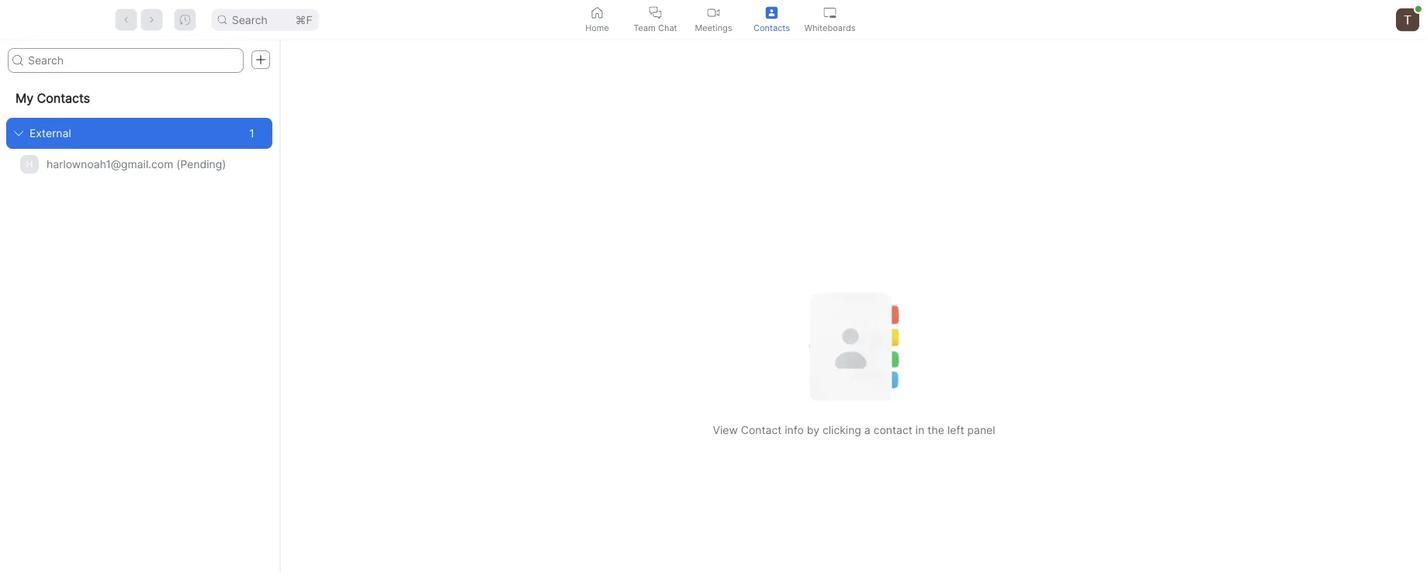 Task type: vqa. For each thing, say whether or not it's contained in the screenshot.
'Plus Squircle' image
no



Task type: locate. For each thing, give the bounding box(es) containing it.
team chat image
[[649, 7, 662, 19]]

magnifier image up 'my'
[[12, 55, 23, 66]]

plus small image
[[255, 54, 266, 65]]

contacts
[[754, 23, 790, 33], [37, 91, 90, 106]]

profile contact image
[[766, 7, 778, 19]]

harlownoah1@gmail.com (pending)
[[47, 158, 226, 171]]

search
[[232, 13, 268, 26]]

harlownoah1@gmail.com
[[47, 158, 173, 171]]

tab list
[[568, 0, 859, 40]]

external
[[29, 127, 71, 140]]

1
[[249, 127, 254, 140]]

1 vertical spatial magnifier image
[[12, 55, 23, 66]]

⌘f
[[295, 13, 313, 26]]

contacts tab panel
[[0, 40, 1427, 573]]

0 vertical spatial contacts
[[754, 23, 790, 33]]

magnifier image
[[218, 15, 227, 24], [12, 55, 23, 66]]

magnifier image left search
[[218, 15, 227, 24]]

a
[[865, 424, 871, 437]]

my contacts heading
[[0, 79, 279, 118]]

0 vertical spatial magnifier image
[[218, 15, 227, 24]]

1 horizontal spatial magnifier image
[[218, 15, 227, 24]]

meetings button
[[685, 0, 743, 40]]

team
[[634, 23, 656, 33]]

1 horizontal spatial contacts
[[754, 23, 790, 33]]

1 vertical spatial magnifier image
[[12, 55, 23, 66]]

1 horizontal spatial magnifier image
[[218, 15, 227, 24]]

magnifier image up 'my'
[[12, 55, 23, 66]]

the
[[928, 424, 945, 437]]

chevron down image
[[14, 129, 23, 138], [14, 129, 23, 138]]

whiteboard small image
[[824, 7, 836, 19], [824, 7, 836, 19]]

contacts up external
[[37, 91, 90, 106]]

contacts inside heading
[[37, 91, 90, 106]]

team chat image
[[649, 7, 662, 19]]

contacts button
[[743, 0, 801, 40]]

1 vertical spatial contacts
[[37, 91, 90, 106]]

chat
[[658, 23, 677, 33]]

magnifier image left search
[[218, 15, 227, 24]]

magnifier image
[[218, 15, 227, 24], [12, 55, 23, 66]]

home small image
[[591, 7, 603, 19], [591, 7, 603, 19]]

0 horizontal spatial contacts
[[37, 91, 90, 106]]

0 horizontal spatial magnifier image
[[12, 55, 23, 66]]

contacts down profile contact image
[[754, 23, 790, 33]]

clicking
[[823, 424, 861, 437]]



Task type: describe. For each thing, give the bounding box(es) containing it.
meetings
[[695, 23, 732, 33]]

0 horizontal spatial magnifier image
[[12, 55, 23, 66]]

home button
[[568, 0, 626, 40]]

online image
[[1416, 6, 1422, 12]]

0 vertical spatial magnifier image
[[218, 15, 227, 24]]

home
[[585, 23, 609, 33]]

contact
[[874, 424, 913, 437]]

plus small image
[[255, 54, 266, 65]]

Search text field
[[8, 48, 244, 73]]

my
[[16, 91, 33, 106]]

info
[[785, 424, 804, 437]]

my contacts tree
[[0, 79, 279, 180]]

contact
[[741, 424, 782, 437]]

by
[[807, 424, 820, 437]]

profile contact image
[[766, 7, 778, 19]]

h
[[26, 159, 33, 170]]

panel
[[967, 424, 996, 437]]

team chat button
[[626, 0, 685, 40]]

my contacts
[[16, 91, 90, 106]]

contacts inside 'button'
[[754, 23, 790, 33]]

left
[[948, 424, 964, 437]]

avatar image
[[1396, 8, 1420, 31]]

online image
[[1416, 6, 1422, 12]]

my contacts grouping, external, 1 items enclose, level 2, 1 of 1, tree item
[[6, 118, 272, 149]]

whiteboards button
[[801, 0, 859, 40]]

(pending)
[[176, 158, 226, 171]]

video on image
[[708, 7, 720, 19]]

whiteboards
[[805, 23, 856, 33]]

video on image
[[708, 7, 720, 19]]

view contact info by clicking a contact in the left panel
[[713, 424, 996, 437]]

view
[[713, 424, 738, 437]]

in
[[916, 424, 925, 437]]

team chat
[[634, 23, 677, 33]]

tab list containing home
[[568, 0, 859, 40]]



